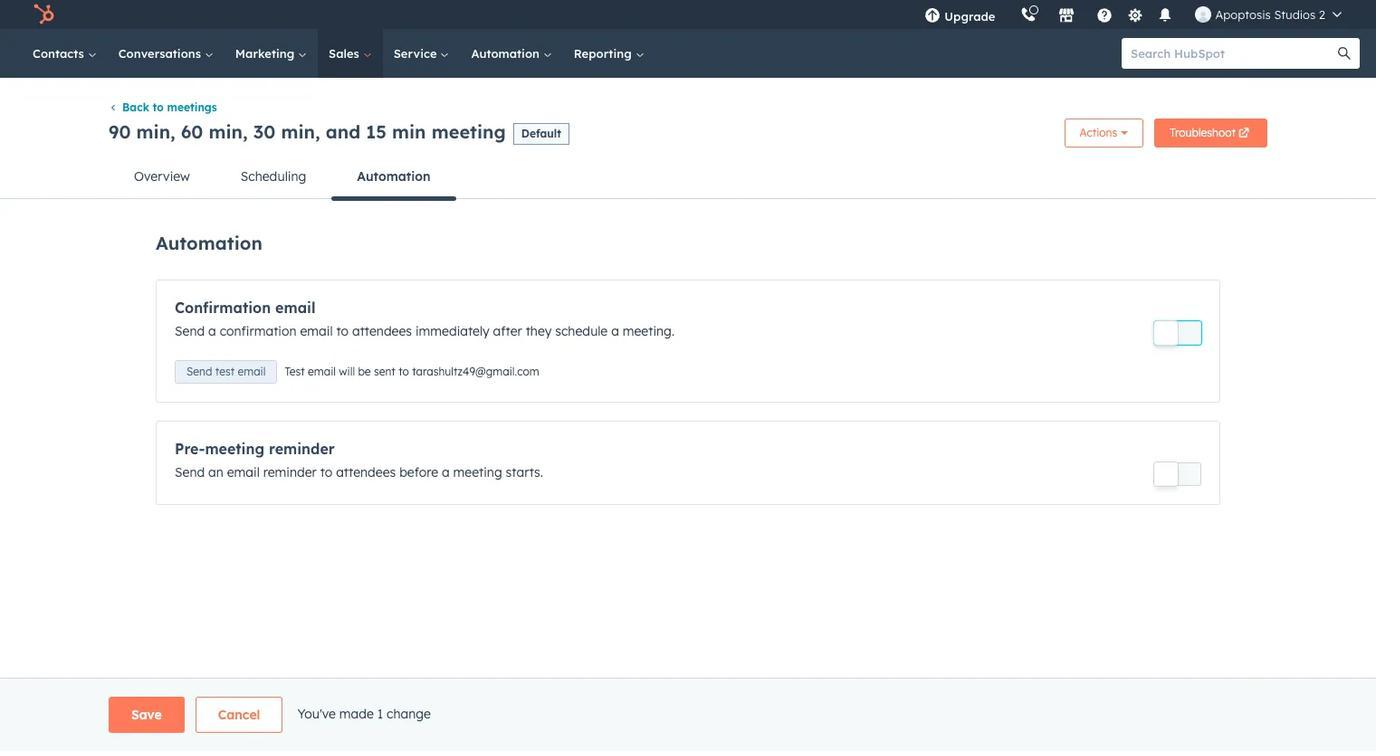 Task type: locate. For each thing, give the bounding box(es) containing it.
a right before at the bottom left of the page
[[442, 465, 450, 481]]

send left test
[[187, 365, 212, 379]]

0 vertical spatial attendees
[[352, 324, 412, 340]]

you've
[[297, 706, 336, 723]]

90
[[109, 120, 131, 143]]

conversations
[[118, 46, 205, 61]]

save button
[[109, 697, 185, 734]]

1 vertical spatial send
[[187, 365, 212, 379]]

marketplaces image
[[1059, 8, 1076, 24]]

contacts
[[33, 46, 88, 61]]

back to meetings
[[122, 101, 217, 114]]

send an email reminder to attendees before a meeting starts.
[[175, 465, 544, 481]]

attendees
[[352, 324, 412, 340], [336, 465, 396, 481]]

min, right 30
[[281, 120, 320, 143]]

1 vertical spatial meeting
[[205, 441, 265, 459]]

scheduling button
[[215, 155, 332, 199]]

overview
[[134, 169, 190, 185]]

90 min, 60 min, 30 min, and 15 min meeting
[[109, 120, 506, 143]]

90 min, 60 min, 30 min, and 15 min meeting banner
[[109, 114, 1268, 155]]

search image
[[1339, 47, 1351, 60]]

settings link
[[1125, 5, 1147, 24]]

cancel button
[[195, 697, 283, 734]]

2 vertical spatial send
[[175, 465, 205, 481]]

help image
[[1097, 8, 1114, 24]]

send inside send test email button
[[187, 365, 212, 379]]

test email will be sent to tarashultz49@gmail.com
[[285, 365, 540, 379]]

sales link
[[318, 29, 383, 78]]

automation inside button
[[357, 169, 431, 185]]

min,
[[136, 120, 176, 143], [209, 120, 248, 143], [281, 120, 320, 143]]

2 horizontal spatial min,
[[281, 120, 320, 143]]

30
[[253, 120, 276, 143]]

meeting
[[432, 120, 506, 143], [205, 441, 265, 459], [453, 465, 502, 481]]

automation down 'min'
[[357, 169, 431, 185]]

troubleshoot
[[1171, 126, 1236, 140]]

they
[[526, 324, 552, 340]]

2 horizontal spatial automation
[[471, 46, 543, 61]]

apoptosis studios 2 button
[[1185, 0, 1353, 29]]

0 horizontal spatial automation
[[156, 232, 263, 255]]

0 vertical spatial meeting
[[432, 120, 506, 143]]

notifications image
[[1158, 8, 1174, 24]]

send a confirmation email to attendees immediately after they schedule a meeting.
[[175, 324, 675, 340]]

email right test
[[238, 365, 266, 379]]

service link
[[383, 29, 461, 78]]

email down pre-meeting reminder
[[227, 465, 260, 481]]

min, left 30
[[209, 120, 248, 143]]

test
[[215, 365, 235, 379]]

navigation containing overview
[[109, 155, 1268, 201]]

automation link
[[461, 29, 563, 78]]

and
[[326, 120, 361, 143]]

a left meeting.
[[612, 324, 619, 340]]

1 vertical spatial attendees
[[336, 465, 396, 481]]

send for send an email reminder to attendees before a meeting starts.
[[175, 465, 205, 481]]

automation
[[471, 46, 543, 61], [357, 169, 431, 185], [156, 232, 263, 255]]

menu
[[912, 0, 1355, 29]]

calling icon button
[[1014, 3, 1045, 26]]

studios
[[1275, 7, 1316, 22]]

back to meetings button
[[109, 101, 217, 114]]

menu item
[[1009, 0, 1012, 29]]

1 horizontal spatial automation
[[357, 169, 431, 185]]

send
[[175, 324, 205, 340], [187, 365, 212, 379], [175, 465, 205, 481]]

0 horizontal spatial min,
[[136, 120, 176, 143]]

marketing
[[235, 46, 298, 61]]

upgrade
[[945, 9, 996, 24]]

attendees up sent
[[352, 324, 412, 340]]

send down "confirmation"
[[175, 324, 205, 340]]

sent
[[374, 365, 396, 379]]

search button
[[1330, 38, 1361, 69]]

reporting link
[[563, 29, 655, 78]]

pre-meeting reminder
[[175, 441, 335, 459]]

to right back
[[153, 101, 164, 114]]

send for send test email
[[187, 365, 212, 379]]

made
[[340, 706, 374, 723]]

will
[[339, 365, 355, 379]]

email inside button
[[238, 365, 266, 379]]

2
[[1320, 7, 1326, 22]]

schedule
[[556, 324, 608, 340]]

meeting right 'min'
[[432, 120, 506, 143]]

meeting left the starts.
[[453, 465, 502, 481]]

help button
[[1090, 0, 1121, 29]]

reminder up send an email reminder to attendees before a meeting starts.
[[269, 441, 335, 459]]

1
[[378, 706, 383, 723]]

send down pre-
[[175, 465, 205, 481]]

a
[[208, 324, 216, 340], [612, 324, 619, 340], [442, 465, 450, 481]]

before
[[400, 465, 438, 481]]

min, down back to meetings button
[[136, 120, 176, 143]]

60
[[181, 120, 203, 143]]

1 vertical spatial reminder
[[263, 465, 317, 481]]

navigation
[[109, 155, 1268, 201]]

1 vertical spatial automation
[[357, 169, 431, 185]]

1 horizontal spatial min,
[[209, 120, 248, 143]]

0 vertical spatial automation
[[471, 46, 543, 61]]

2 vertical spatial automation
[[156, 232, 263, 255]]

0 horizontal spatial a
[[208, 324, 216, 340]]

automation up "confirmation"
[[156, 232, 263, 255]]

actions button
[[1065, 119, 1144, 148]]

meeting inside banner
[[432, 120, 506, 143]]

a down "confirmation"
[[208, 324, 216, 340]]

email
[[275, 299, 316, 317], [300, 324, 333, 340], [238, 365, 266, 379], [308, 365, 336, 379], [227, 465, 260, 481]]

service
[[394, 46, 441, 61]]

default
[[522, 127, 562, 140]]

attendees for immediately
[[352, 324, 412, 340]]

to
[[153, 101, 164, 114], [336, 324, 349, 340], [399, 365, 409, 379], [320, 465, 333, 481]]

reporting
[[574, 46, 635, 61]]

pre-
[[175, 441, 205, 459]]

reminder
[[269, 441, 335, 459], [263, 465, 317, 481]]

min
[[392, 120, 426, 143]]

attendees for before
[[336, 465, 396, 481]]

automation right service link
[[471, 46, 543, 61]]

attendees left before at the bottom left of the page
[[336, 465, 396, 481]]

reminder down pre-meeting reminder
[[263, 465, 317, 481]]

meeting up an
[[205, 441, 265, 459]]

starts.
[[506, 465, 544, 481]]

0 vertical spatial send
[[175, 324, 205, 340]]

troubleshoot link
[[1155, 119, 1268, 148]]



Task type: describe. For each thing, give the bounding box(es) containing it.
tara schultz image
[[1196, 6, 1212, 23]]

after
[[493, 324, 522, 340]]

marketplaces button
[[1048, 0, 1087, 29]]

cancel
[[218, 707, 260, 724]]

email left 'will'
[[308, 365, 336, 379]]

to right sent
[[399, 365, 409, 379]]

email up test
[[300, 324, 333, 340]]

scheduling
[[241, 169, 306, 185]]

menu containing apoptosis studios 2
[[912, 0, 1355, 29]]

1 min, from the left
[[136, 120, 176, 143]]

back
[[122, 101, 149, 114]]

be
[[358, 365, 371, 379]]

contacts link
[[22, 29, 108, 78]]

confirmation email
[[175, 299, 316, 317]]

page section element
[[65, 697, 1312, 734]]

1 horizontal spatial a
[[442, 465, 450, 481]]

apoptosis studios 2
[[1216, 7, 1326, 22]]

automation button
[[332, 155, 456, 201]]

2 horizontal spatial a
[[612, 324, 619, 340]]

meeting.
[[623, 324, 675, 340]]

settings image
[[1128, 8, 1144, 24]]

confirmation
[[175, 299, 271, 317]]

actions
[[1080, 126, 1118, 140]]

0 vertical spatial reminder
[[269, 441, 335, 459]]

hubspot link
[[22, 4, 68, 25]]

2 vertical spatial meeting
[[453, 465, 502, 481]]

notifications button
[[1151, 0, 1182, 29]]

conversations link
[[108, 29, 224, 78]]

send test email
[[187, 365, 266, 379]]

Search HubSpot search field
[[1122, 38, 1344, 69]]

email up confirmation
[[275, 299, 316, 317]]

to down pre-meeting reminder
[[320, 465, 333, 481]]

an
[[208, 465, 224, 481]]

test
[[285, 365, 305, 379]]

calling icon image
[[1021, 7, 1038, 24]]

to up 'will'
[[336, 324, 349, 340]]

change
[[387, 706, 431, 723]]

save
[[131, 707, 162, 724]]

upgrade image
[[925, 8, 941, 24]]

2 min, from the left
[[209, 120, 248, 143]]

meetings
[[167, 101, 217, 114]]

immediately
[[416, 324, 490, 340]]

confirmation
[[220, 324, 297, 340]]

marketing link
[[224, 29, 318, 78]]

tarashultz49@gmail.com
[[412, 365, 540, 379]]

hubspot image
[[33, 4, 54, 25]]

send test email button
[[175, 361, 278, 384]]

15
[[366, 120, 387, 143]]

sales
[[329, 46, 363, 61]]

send for send a confirmation email to attendees immediately after they schedule a meeting.
[[175, 324, 205, 340]]

overview button
[[109, 155, 215, 199]]

apoptosis
[[1216, 7, 1272, 22]]

you've made 1 change
[[297, 706, 431, 723]]

3 min, from the left
[[281, 120, 320, 143]]



Task type: vqa. For each thing, say whether or not it's contained in the screenshot.
the middle tools
no



